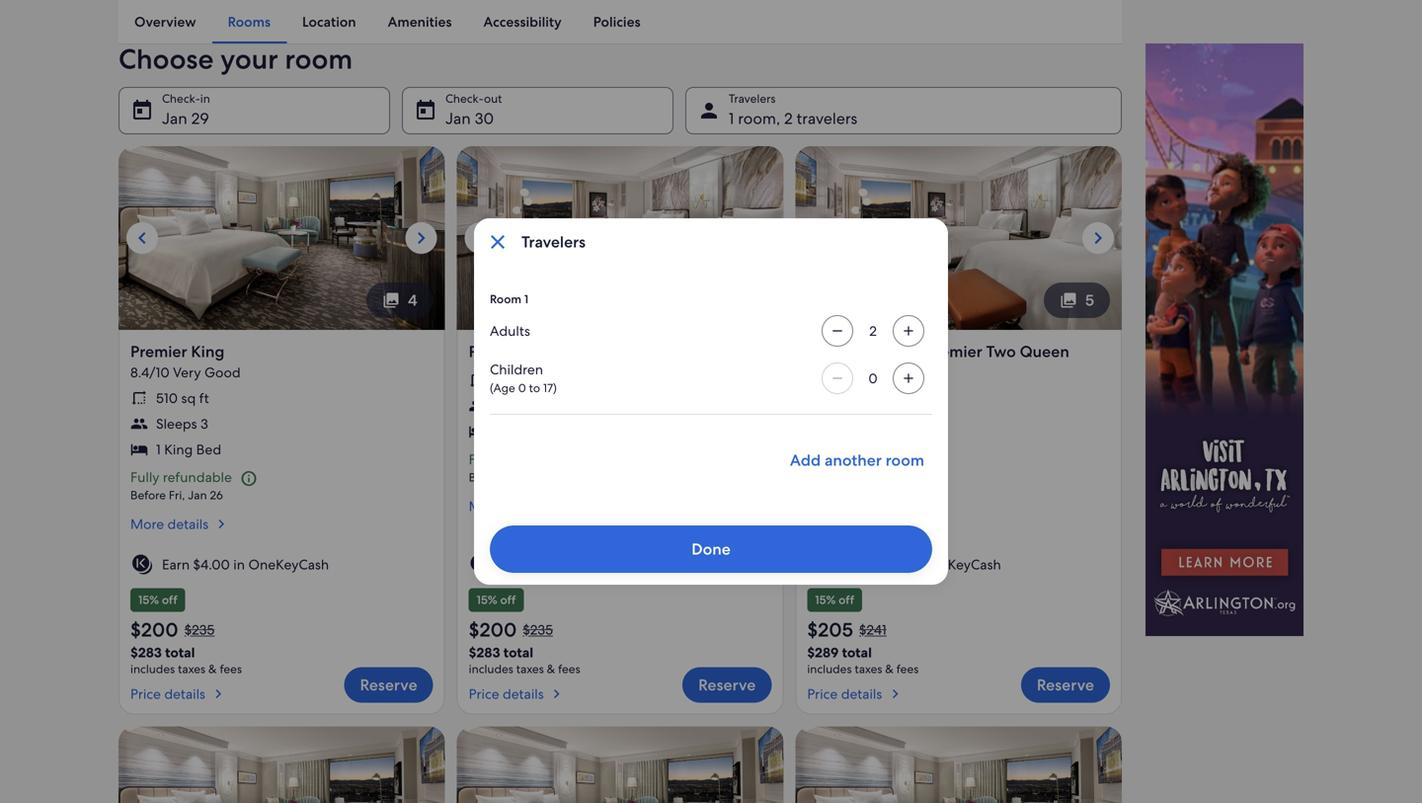 Task type: locate. For each thing, give the bounding box(es) containing it.
2 horizontal spatial premier
[[926, 341, 983, 362]]

2 horizontal spatial queen
[[1020, 341, 1070, 362]]

1 inside button
[[729, 108, 734, 129]]

510 sq ft list item
[[469, 371, 772, 389], [130, 389, 433, 407], [807, 389, 1110, 407]]

sleeps for the sleeps 4 list item to the left
[[495, 397, 536, 415]]

1 taxes from the left
[[178, 661, 206, 676]]

show previous image image
[[130, 226, 154, 250], [469, 226, 493, 250]]

two right spa
[[986, 341, 1016, 362]]

1 reserve from the left
[[360, 675, 417, 695]]

0 horizontal spatial good
[[204, 363, 241, 381]]

1 horizontal spatial 2
[[833, 440, 840, 458]]

1 horizontal spatial $4.00
[[532, 555, 568, 573]]

2 queen beds list item
[[807, 440, 1110, 458]]

earn for remodeled spa premier two queen
[[839, 555, 867, 573]]

fully down (age
[[469, 450, 498, 468]]

2 $4.00 from the left
[[532, 555, 568, 573]]

default theme image up $205
[[807, 553, 831, 576]]

onekeycash
[[248, 555, 329, 573], [587, 555, 667, 573], [921, 555, 1001, 573]]

4 right show all 4 images for premier king
[[408, 290, 417, 310]]

2 two from the left
[[986, 341, 1016, 362]]

$200
[[130, 617, 178, 642], [469, 617, 517, 642]]

26 down 17) at the top left
[[548, 470, 562, 485]]

3 in from the left
[[906, 555, 917, 573]]

sleeps
[[495, 397, 536, 415], [156, 415, 197, 432], [833, 415, 874, 432]]

taxes
[[178, 661, 206, 676], [516, 661, 544, 676], [855, 661, 882, 676]]

1 horizontal spatial 26
[[548, 470, 562, 485]]

refundable down to
[[501, 450, 570, 468]]

510 sq ft
[[495, 371, 548, 389], [156, 389, 209, 407], [833, 389, 886, 407]]

earn $4.00 in onekeycash for premier king
[[162, 555, 329, 573]]

$283 for premier king
[[130, 643, 162, 661]]

earn right default theme icon
[[500, 555, 528, 573]]

& for remodeled
[[885, 661, 894, 676]]

$235 for premier king
[[184, 621, 215, 638]]

policies
[[593, 13, 641, 31]]

sleeps 3 list item
[[130, 415, 433, 432]]

2 in from the left
[[572, 555, 583, 573]]

15% off for remodeled spa premier two queen
[[815, 592, 854, 607]]

ft right 0
[[538, 371, 548, 389]]

more
[[469, 497, 503, 515], [130, 515, 164, 533], [807, 515, 841, 533]]

king down sleeps 3
[[164, 440, 193, 458]]

0 horizontal spatial default theme image
[[130, 553, 154, 576]]

1 vertical spatial room
[[886, 450, 924, 471]]

2 very from the left
[[849, 363, 878, 381]]

& up price details for premier king icon
[[208, 661, 217, 676]]

0 horizontal spatial details
[[167, 515, 209, 533]]

sq up sleeps 3
[[181, 389, 196, 407]]

premier right spa
[[926, 341, 983, 362]]

2 horizontal spatial 4
[[877, 415, 886, 432]]

510 for $200
[[156, 389, 178, 407]]

details left medium icon at the right
[[844, 515, 885, 533]]

& inside $205 $241 $289 total includes taxes & fees
[[885, 661, 894, 676]]

more down before fri, jan 26
[[130, 515, 164, 533]]

default theme image
[[469, 553, 493, 576]]

1 vertical spatial 1
[[524, 291, 529, 307]]

1 premier from the left
[[130, 341, 187, 362]]

$4.00 down medium image
[[193, 555, 230, 573]]

1 horizontal spatial earn
[[500, 555, 528, 573]]

1 inside dialog
[[524, 291, 529, 307]]

before up default theme icon
[[469, 470, 504, 485]]

0 horizontal spatial fully
[[130, 468, 159, 486]]

queen left beds
[[844, 440, 887, 458]]

taxes inside $205 $241 $289 total includes taxes & fees
[[855, 661, 882, 676]]

2 right add
[[833, 440, 840, 458]]

1 horizontal spatial includes
[[469, 661, 513, 676]]

room inside 'button'
[[886, 450, 924, 471]]

30
[[475, 108, 494, 129]]

fri, down the fully refundable
[[169, 487, 185, 503]]

sleeps 4 up 2 queen beds
[[833, 415, 886, 432]]

show next image image up 5
[[1086, 226, 1110, 250]]

good up 3
[[204, 363, 241, 381]]

increase adults in room 1 image
[[897, 323, 921, 339]]

default theme image
[[130, 553, 154, 576], [807, 553, 831, 576]]

1 vertical spatial fri,
[[169, 487, 185, 503]]

fully refundable button
[[469, 450, 772, 470], [130, 468, 433, 487]]

1 includes from the left
[[130, 661, 175, 676]]

1 default theme image from the left
[[130, 553, 154, 576]]

1 horizontal spatial taxes
[[516, 661, 544, 676]]

refundable
[[501, 450, 570, 468], [163, 468, 232, 486]]

fri,
[[507, 470, 523, 485], [169, 487, 185, 503]]

1 down sleeps 3
[[156, 440, 161, 458]]

2 horizontal spatial reserve link
[[1021, 667, 1110, 703]]

$235 up price details for premier two queen image
[[523, 621, 553, 638]]

0 horizontal spatial more
[[130, 515, 164, 533]]

$200 $235 $283 total includes taxes & fees
[[130, 617, 242, 676], [469, 617, 580, 676]]

2 horizontal spatial 15%
[[815, 592, 836, 607]]

1 $4.00 from the left
[[193, 555, 230, 573]]

1 horizontal spatial $235 button
[[521, 621, 555, 638]]

1 $235 from the left
[[184, 621, 215, 638]]

0 horizontal spatial &
[[208, 661, 217, 676]]

more details for $205
[[807, 515, 885, 533]]

very down remodeled
[[849, 363, 878, 381]]

in
[[233, 555, 245, 573], [572, 555, 583, 573], [906, 555, 917, 573]]

refundable for fully refundable before fri, jan 26
[[501, 450, 570, 468]]

2 $235 button from the left
[[521, 621, 555, 638]]

more down add
[[807, 515, 841, 533]]

0 horizontal spatial room
[[285, 41, 353, 77]]

$4.00 right default theme icon
[[532, 555, 568, 573]]

premier down adults
[[469, 341, 526, 362]]

1 horizontal spatial 510
[[495, 371, 516, 389]]

show next image image
[[410, 226, 433, 250], [1086, 226, 1110, 250]]

2 taxes from the left
[[516, 661, 544, 676]]

$4.00
[[193, 555, 230, 573], [532, 555, 568, 573]]

0 horizontal spatial 510 sq ft list item
[[130, 389, 433, 407]]

onekeycash for premier
[[248, 555, 329, 573]]

sleeps 4 list item up 2 queen beds "list item"
[[807, 415, 1110, 432]]

room down location
[[285, 41, 353, 77]]

overview link
[[119, 0, 212, 43]]

0 horizontal spatial 4
[[408, 290, 417, 310]]

0 horizontal spatial onekeycash
[[248, 555, 329, 573]]

1 fees from the left
[[220, 661, 242, 676]]

show next image image up 4 button
[[410, 226, 433, 250]]

premier inside remodeled spa premier two queen 8.5/10 very good
[[926, 341, 983, 362]]

1 horizontal spatial reserve
[[698, 675, 756, 695]]

refundable inside fully refundable before fri, jan 26
[[501, 450, 570, 468]]

3 reserve from the left
[[1037, 675, 1094, 695]]

amenities
[[388, 13, 452, 31]]

1 good from the left
[[204, 363, 241, 381]]

1 total from the left
[[165, 643, 195, 661]]

3 15% off from the left
[[815, 592, 854, 607]]

0 horizontal spatial off
[[162, 592, 178, 607]]

0 horizontal spatial reserve link
[[344, 667, 433, 703]]

2 horizontal spatial details
[[844, 515, 885, 533]]

4 up 2 queen beds
[[877, 415, 886, 432]]

dialog
[[474, 218, 948, 585]]

1 horizontal spatial fri,
[[507, 470, 523, 485]]

$205 $241 $289 total includes taxes & fees
[[807, 617, 919, 676]]

2 $200 $235 $283 total includes taxes & fees from the left
[[469, 617, 580, 676]]

2 horizontal spatial more details
[[807, 515, 885, 533]]

fri, down 0
[[507, 470, 523, 485]]

0 vertical spatial room
[[285, 41, 353, 77]]

more details
[[469, 497, 547, 515], [130, 515, 209, 533], [807, 515, 885, 533]]

(age
[[490, 380, 515, 396]]

queen down show all 5 images for remodeled spa premier two queen
[[1020, 341, 1070, 362]]

fees up the price details for remodeled spa premier two queen icon
[[897, 661, 919, 676]]

1 horizontal spatial sleeps 4 list item
[[807, 415, 1110, 432]]

details down before fri, jan 26
[[167, 515, 209, 533]]

3 fees from the left
[[897, 661, 919, 676]]

1 horizontal spatial room
[[886, 450, 924, 471]]

0 horizontal spatial reserve
[[360, 675, 417, 695]]

ft for $205
[[876, 389, 886, 407]]

0 horizontal spatial more details
[[130, 515, 209, 533]]

0 horizontal spatial 15% off
[[138, 592, 178, 607]]

$200 $235 $283 total includes taxes & fees up price details for premier king icon
[[130, 617, 242, 676]]

fully inside fully refundable before fri, jan 26
[[469, 450, 498, 468]]

$235 button for premier king
[[182, 621, 217, 638]]

more down fully refundable before fri, jan 26
[[469, 497, 503, 515]]

king
[[191, 341, 224, 362], [164, 440, 193, 458]]

29
[[191, 108, 209, 129]]

1 right room
[[524, 291, 529, 307]]

2 horizontal spatial more details button
[[807, 515, 1110, 533]]

total
[[165, 643, 195, 661], [504, 643, 534, 661], [842, 643, 872, 661]]

3 includes from the left
[[807, 661, 852, 676]]

3 taxes from the left
[[855, 661, 882, 676]]

1 horizontal spatial &
[[547, 661, 555, 676]]

0 horizontal spatial sleeps 4 list item
[[469, 397, 772, 415]]

4
[[408, 290, 417, 310], [539, 397, 547, 415], [877, 415, 886, 432]]

before down the fully refundable
[[130, 487, 166, 503]]

0 horizontal spatial two
[[529, 341, 559, 362]]

sleeps 4 down 0
[[495, 397, 547, 415]]

15% off for premier two queen
[[477, 592, 516, 607]]

2 earn $4.00 in onekeycash from the left
[[500, 555, 667, 573]]

fees up price details for premier king icon
[[220, 661, 242, 676]]

sq for $200
[[181, 389, 196, 407]]

sleeps left 3
[[156, 415, 197, 432]]

1 horizontal spatial good
[[881, 363, 917, 381]]

0 vertical spatial 2
[[784, 108, 793, 129]]

& up the price details for remodeled spa premier two queen icon
[[885, 661, 894, 676]]

add
[[790, 450, 821, 471]]

fully inside button
[[130, 468, 159, 486]]

1 vertical spatial 2
[[833, 440, 840, 458]]

2 horizontal spatial 510
[[833, 389, 855, 407]]

2 inside button
[[784, 108, 793, 129]]

premier
[[130, 341, 187, 362], [469, 341, 526, 362], [926, 341, 983, 362]]

17)
[[543, 380, 557, 396]]

sq down remodeled
[[858, 389, 873, 407]]

2 good from the left
[[881, 363, 917, 381]]

3 onekeycash from the left
[[921, 555, 1001, 573]]

list
[[119, 0, 1122, 43], [469, 371, 772, 440], [130, 389, 433, 458], [807, 389, 1110, 458]]

0 horizontal spatial premier
[[130, 341, 187, 362]]

1 $235 button from the left
[[182, 621, 217, 638]]

0 horizontal spatial very
[[173, 363, 201, 381]]

1 horizontal spatial more
[[469, 497, 503, 515]]

1 horizontal spatial total
[[504, 643, 534, 661]]

0 horizontal spatial ft
[[199, 389, 209, 407]]

earn $4.10 in onekeycash
[[839, 555, 1001, 573]]

details down fully refundable before fri, jan 26
[[506, 497, 547, 515]]

2 fees from the left
[[558, 661, 580, 676]]

king for 1
[[164, 440, 193, 458]]

26 inside fully refundable before fri, jan 26
[[548, 470, 562, 485]]

26 up medium image
[[210, 487, 223, 503]]

$235
[[184, 621, 215, 638], [523, 621, 553, 638]]

510 for $205
[[833, 389, 855, 407]]

1 horizontal spatial sleeps
[[495, 397, 536, 415]]

2 includes from the left
[[469, 661, 513, 676]]

ft up 2 queen beds
[[876, 389, 886, 407]]

2 horizontal spatial reserve
[[1037, 675, 1094, 695]]

2 default theme image from the left
[[807, 553, 831, 576]]

2 horizontal spatial fees
[[897, 661, 919, 676]]

$235 button for premier two queen
[[521, 621, 555, 638]]

4 button
[[366, 282, 433, 318]]

premium bedding, pillowtop beds, minibar, in-room safe image
[[119, 146, 445, 330], [457, 146, 784, 330], [795, 146, 1122, 330], [119, 726, 445, 803], [457, 726, 784, 803], [795, 726, 1122, 803]]

earn down before fri, jan 26
[[162, 555, 190, 573]]

2 right room,
[[784, 108, 793, 129]]

1 horizontal spatial refundable
[[501, 450, 570, 468]]

510 left 0
[[495, 371, 516, 389]]

0 horizontal spatial $4.00
[[193, 555, 230, 573]]

1 horizontal spatial reserve link
[[683, 667, 772, 703]]

1 onekeycash from the left
[[248, 555, 329, 573]]

2 horizontal spatial 1
[[729, 108, 734, 129]]

total for premier
[[165, 643, 195, 661]]

$283
[[130, 643, 162, 661], [469, 643, 500, 661]]

3
[[200, 415, 208, 432]]

2 15% from the left
[[477, 592, 497, 607]]

3 premier from the left
[[926, 341, 983, 362]]

0 horizontal spatial in
[[233, 555, 245, 573]]

3 & from the left
[[885, 661, 894, 676]]

1 horizontal spatial fees
[[558, 661, 580, 676]]

0 horizontal spatial 1
[[156, 440, 161, 458]]

3 reserve link from the left
[[1021, 667, 1110, 703]]

1 room, 2 travelers
[[729, 108, 858, 129]]

off
[[162, 592, 178, 607], [500, 592, 516, 607], [839, 592, 854, 607]]

$200 $235 $283 total includes taxes & fees for premier king
[[130, 617, 242, 676]]

$235 button up price details for premier two queen image
[[521, 621, 555, 638]]

good inside premier king 8.4/10 very good
[[204, 363, 241, 381]]

queen right children (age 0 to 17) on the left top of page
[[563, 341, 613, 362]]

15%
[[138, 592, 159, 607], [477, 592, 497, 607], [815, 592, 836, 607]]

510 sq ft for $205
[[833, 389, 886, 407]]

ft up 3
[[199, 389, 209, 407]]

3 off from the left
[[839, 592, 854, 607]]

1 earn from the left
[[162, 555, 190, 573]]

decrease adults in room 1 image
[[826, 323, 849, 339]]

queen inside remodeled spa premier two queen 8.5/10 very good
[[1020, 341, 1070, 362]]

default theme image down before fri, jan 26
[[130, 553, 154, 576]]

good down spa
[[881, 363, 917, 381]]

1 reserve link from the left
[[344, 667, 433, 703]]

accessibility
[[483, 13, 562, 31]]

show previous image image for premier two queen
[[469, 226, 493, 250]]

increase children in room 1 image
[[897, 370, 921, 386]]

earn left $4.10
[[839, 555, 867, 573]]

earn
[[162, 555, 190, 573], [500, 555, 528, 573], [839, 555, 867, 573]]

sleeps down 0
[[495, 397, 536, 415]]

before
[[469, 470, 504, 485], [130, 487, 166, 503]]

sleeps for sleeps 3 list item
[[156, 415, 197, 432]]

0 horizontal spatial queen
[[563, 341, 613, 362]]

price details for premier king image
[[209, 685, 227, 703]]

refundable up before fri, jan 26
[[163, 468, 232, 486]]

fully up before fri, jan 26
[[130, 468, 159, 486]]

1 vertical spatial before
[[130, 487, 166, 503]]

jan left 30
[[445, 108, 471, 129]]

queen
[[563, 341, 613, 362], [1020, 341, 1070, 362], [844, 440, 887, 458]]

king up 3
[[191, 341, 224, 362]]

1 left room,
[[729, 108, 734, 129]]

2 horizontal spatial more
[[807, 515, 841, 533]]

510 down decrease children in room 1 image
[[833, 389, 855, 407]]

jan down the fully refundable
[[188, 487, 207, 503]]

2 show previous image image from the left
[[469, 226, 493, 250]]

&
[[208, 661, 217, 676], [547, 661, 555, 676], [885, 661, 894, 676]]

& for premier
[[208, 661, 217, 676]]

includes for premier king
[[130, 661, 175, 676]]

king inside premier king 8.4/10 very good
[[191, 341, 224, 362]]

more details button
[[469, 497, 772, 515], [130, 515, 433, 533], [807, 515, 1110, 533]]

more details down fully refundable before fri, jan 26
[[469, 497, 547, 515]]

1 horizontal spatial fully
[[469, 450, 498, 468]]

1 horizontal spatial show next image image
[[1086, 226, 1110, 250]]

1 $200 $235 $283 total includes taxes & fees from the left
[[130, 617, 242, 676]]

fees inside $205 $241 $289 total includes taxes & fees
[[897, 661, 919, 676]]

add another room
[[790, 450, 924, 471]]

1 horizontal spatial off
[[500, 592, 516, 607]]

2 $283 from the left
[[469, 643, 500, 661]]

very right 8.4/10
[[173, 363, 201, 381]]

1 horizontal spatial default theme image
[[807, 553, 831, 576]]

cancel, close the traveler selector without saving changes. or, edit the guest information below. image
[[486, 230, 510, 254]]

2 earn from the left
[[500, 555, 528, 573]]

2 total from the left
[[504, 643, 534, 661]]

4 down 17) at the top left
[[539, 397, 547, 415]]

$205
[[807, 617, 853, 642]]

includes for premier two queen
[[469, 661, 513, 676]]

1 15% from the left
[[138, 592, 159, 607]]

medium image
[[212, 515, 230, 533]]

510 sq ft list item down remodeled spa premier two queen 8.5/10 very good
[[807, 389, 1110, 407]]

1 & from the left
[[208, 661, 217, 676]]

more details left medium icon at the right
[[807, 515, 885, 533]]

sleeps 4 list item
[[469, 397, 772, 415], [807, 415, 1110, 432]]

1 show previous image image from the left
[[130, 226, 154, 250]]

in for premier two queen
[[572, 555, 583, 573]]

2 horizontal spatial ft
[[876, 389, 886, 407]]

1 horizontal spatial 15% off
[[477, 592, 516, 607]]

reserve for premier
[[360, 675, 417, 695]]

reserve link
[[344, 667, 433, 703], [683, 667, 772, 703], [1021, 667, 1110, 703]]

510 sq ft list item down the premier two queen
[[469, 371, 772, 389]]

1 show next image image from the left
[[410, 226, 433, 250]]

premier up 8.4/10
[[130, 341, 187, 362]]

1 very from the left
[[173, 363, 201, 381]]

jan 29 button
[[119, 87, 390, 134]]

2 reserve link from the left
[[683, 667, 772, 703]]

0 horizontal spatial includes
[[130, 661, 175, 676]]

room right "another"
[[886, 450, 924, 471]]

ft
[[538, 371, 548, 389], [199, 389, 209, 407], [876, 389, 886, 407]]

$200 $235 $283 total includes taxes & fees up price details for premier two queen image
[[469, 617, 580, 676]]

0 horizontal spatial 15%
[[138, 592, 159, 607]]

premier inside premier king 8.4/10 very good
[[130, 341, 187, 362]]

1 for 1 room, 2 travelers
[[729, 108, 734, 129]]

15% for remodeled spa premier two queen
[[815, 592, 836, 607]]

2 $235 from the left
[[523, 621, 553, 638]]

1 room, 2 travelers button
[[685, 87, 1122, 134]]

3 15% from the left
[[815, 592, 836, 607]]

taxes for premier
[[178, 661, 206, 676]]

jan
[[162, 108, 187, 129], [445, 108, 471, 129], [526, 470, 545, 485], [188, 487, 207, 503]]

$235 button
[[182, 621, 217, 638], [521, 621, 555, 638]]

reserve
[[360, 675, 417, 695], [698, 675, 756, 695], [1037, 675, 1094, 695]]

show all 4 images for premier king image
[[382, 291, 400, 309]]

your
[[220, 41, 278, 77]]

remodeled
[[807, 341, 891, 362]]

room
[[490, 291, 522, 307]]

0 horizontal spatial fri,
[[169, 487, 185, 503]]

sq left 17) at the top left
[[520, 371, 534, 389]]

$235 up price details for premier king icon
[[184, 621, 215, 638]]

2 15% off from the left
[[477, 592, 516, 607]]

510
[[495, 371, 516, 389], [156, 389, 178, 407], [833, 389, 855, 407]]

refundable inside button
[[163, 468, 232, 486]]

1 horizontal spatial before
[[469, 470, 504, 485]]

jan left 29
[[162, 108, 187, 129]]

0 horizontal spatial total
[[165, 643, 195, 661]]

sleeps 4 list item down 17) at the top left
[[469, 397, 772, 415]]

room 1
[[490, 291, 529, 307]]

fully
[[469, 450, 498, 468], [130, 468, 159, 486]]

jan down to
[[526, 470, 545, 485]]

0 horizontal spatial $200 $235 $283 total includes taxes & fees
[[130, 617, 242, 676]]

room,
[[738, 108, 780, 129]]

0 vertical spatial before
[[469, 470, 504, 485]]

2 horizontal spatial off
[[839, 592, 854, 607]]

$235 button up price details for premier king icon
[[182, 621, 217, 638]]

1 earn $4.00 in onekeycash from the left
[[162, 555, 329, 573]]

more details button for $200
[[130, 515, 433, 533]]

1 horizontal spatial very
[[849, 363, 878, 381]]

2 $200 from the left
[[469, 617, 517, 642]]

sleeps 3
[[156, 415, 208, 432]]

1
[[729, 108, 734, 129], [524, 291, 529, 307], [156, 440, 161, 458]]

sleeps 4
[[495, 397, 547, 415], [833, 415, 886, 432]]

0 horizontal spatial refundable
[[163, 468, 232, 486]]

total inside $205 $241 $289 total includes taxes & fees
[[842, 643, 872, 661]]

two up 17) at the top left
[[529, 341, 559, 362]]

in for remodeled spa premier two queen
[[906, 555, 917, 573]]

1 horizontal spatial ft
[[538, 371, 548, 389]]

1 $283 from the left
[[130, 643, 162, 661]]

choose
[[119, 41, 214, 77]]

510 sq ft list item for $200
[[130, 389, 433, 407]]

done
[[692, 539, 731, 560]]

jan 30 button
[[402, 87, 673, 134]]

fees for premier
[[220, 661, 242, 676]]

details
[[506, 497, 547, 515], [167, 515, 209, 533], [844, 515, 885, 533]]

3 earn from the left
[[839, 555, 867, 573]]

good
[[204, 363, 241, 381], [881, 363, 917, 381]]

0 horizontal spatial taxes
[[178, 661, 206, 676]]

includes inside $205 $241 $289 total includes taxes & fees
[[807, 661, 852, 676]]

5
[[1085, 290, 1094, 310]]

3 total from the left
[[842, 643, 872, 661]]

0 horizontal spatial 510
[[156, 389, 178, 407]]

1 horizontal spatial earn $4.00 in onekeycash
[[500, 555, 667, 573]]

0
[[518, 380, 526, 396]]

ft for $200
[[199, 389, 209, 407]]

default theme image for $200
[[130, 553, 154, 576]]

510 up sleeps 3
[[156, 389, 178, 407]]

sq for $205
[[858, 389, 873, 407]]

2 off from the left
[[500, 592, 516, 607]]

26
[[548, 470, 562, 485], [210, 487, 223, 503]]

1 $200 from the left
[[130, 617, 178, 642]]

15% off for premier king
[[138, 592, 178, 607]]

sq
[[520, 371, 534, 389], [181, 389, 196, 407], [858, 389, 873, 407]]

1 vertical spatial king
[[164, 440, 193, 458]]

more details down before fri, jan 26
[[130, 515, 209, 533]]

1 in from the left
[[233, 555, 245, 573]]

2 premier from the left
[[469, 341, 526, 362]]

more for $205
[[807, 515, 841, 533]]

1 horizontal spatial $283
[[469, 643, 500, 661]]

2 horizontal spatial &
[[885, 661, 894, 676]]

1 off from the left
[[162, 592, 178, 607]]

0 vertical spatial 26
[[548, 470, 562, 485]]

0 horizontal spatial fees
[[220, 661, 242, 676]]

& up price details for premier two queen image
[[547, 661, 555, 676]]

beds
[[891, 440, 921, 458]]

includes
[[130, 661, 175, 676], [469, 661, 513, 676], [807, 661, 852, 676]]

1 15% off from the left
[[138, 592, 178, 607]]

spa
[[895, 341, 922, 362]]

sleeps up 2 queen beds
[[833, 415, 874, 432]]

510 sq ft list item for $205
[[807, 389, 1110, 407]]

fees up price details for premier two queen image
[[558, 661, 580, 676]]

two
[[529, 341, 559, 362], [986, 341, 1016, 362]]

510 sq ft list item up sleeps 3 list item
[[130, 389, 433, 407]]

1 horizontal spatial show previous image image
[[469, 226, 493, 250]]



Task type: describe. For each thing, give the bounding box(es) containing it.
$289
[[807, 643, 839, 661]]

1 horizontal spatial queen
[[844, 440, 887, 458]]

0 horizontal spatial before
[[130, 487, 166, 503]]

1 for 1 king bed
[[156, 440, 161, 458]]

1 horizontal spatial 4
[[539, 397, 547, 415]]

very inside remodeled spa premier two queen 8.5/10 very good
[[849, 363, 878, 381]]

price details for premier two queen image
[[548, 685, 566, 703]]

total for remodeled
[[842, 643, 872, 661]]

location link
[[286, 0, 372, 43]]

add another room button
[[782, 442, 932, 478]]

1 horizontal spatial fully refundable button
[[469, 450, 772, 470]]

$283 for premier two queen
[[469, 643, 500, 661]]

fri, inside fully refundable before fri, jan 26
[[507, 470, 523, 485]]

2 queen beds
[[833, 440, 921, 458]]

show all 5 images for remodeled spa premier two queen image
[[1060, 291, 1077, 309]]

policies link
[[578, 0, 656, 43]]

another
[[825, 450, 882, 471]]

default theme image for $205
[[807, 553, 831, 576]]

2 onekeycash from the left
[[587, 555, 667, 573]]

includes for remodeled spa premier two queen
[[807, 661, 852, 676]]

in for premier king
[[233, 555, 245, 573]]

$241 button
[[857, 621, 889, 638]]

premier king 8.4/10 very good
[[130, 341, 241, 381]]

decrease children in room 1 image
[[826, 370, 849, 386]]

1 horizontal spatial details
[[506, 497, 547, 515]]

earn for premier king
[[162, 555, 190, 573]]

before inside fully refundable before fri, jan 26
[[469, 470, 504, 485]]

$241
[[859, 621, 887, 638]]

children
[[490, 361, 543, 378]]

$4.10
[[870, 555, 902, 573]]

travelers
[[797, 108, 858, 129]]

two inside remodeled spa premier two queen 8.5/10 very good
[[986, 341, 1016, 362]]

refundable for fully refundable
[[163, 468, 232, 486]]

2 reserve from the left
[[698, 675, 756, 695]]

dialog containing travelers
[[474, 218, 948, 585]]

$235 for premier two queen
[[523, 621, 553, 638]]

reserve for remodeled
[[1037, 675, 1094, 695]]

accessibility link
[[468, 0, 578, 43]]

jan inside fully refundable before fri, jan 26
[[526, 470, 545, 485]]

fully refundable before fri, jan 26
[[469, 450, 570, 485]]

1 horizontal spatial more details button
[[469, 497, 772, 515]]

jan inside button
[[162, 108, 187, 129]]

more for $200
[[130, 515, 164, 533]]

premier for premier king 8.4/10 very good
[[130, 341, 187, 362]]

fully for fully refundable
[[130, 468, 159, 486]]

very inside premier king 8.4/10 very good
[[173, 363, 201, 381]]

fees for remodeled
[[897, 661, 919, 676]]

rooms
[[228, 13, 271, 31]]

more details button for $205
[[807, 515, 1110, 533]]

earn $4.00 in onekeycash for premier two queen
[[500, 555, 667, 573]]

good inside remodeled spa premier two queen 8.5/10 very good
[[881, 363, 917, 381]]

off for premier two queen
[[500, 592, 516, 607]]

off for remodeled spa premier two queen
[[839, 592, 854, 607]]

$200 for premier two queen
[[469, 617, 517, 642]]

before fri, jan 26
[[130, 487, 223, 503]]

choose your room
[[119, 41, 353, 77]]

5 button
[[1044, 282, 1110, 318]]

medium image
[[889, 515, 907, 533]]

taxes for remodeled
[[855, 661, 882, 676]]

bed
[[196, 440, 221, 458]]

off for premier king
[[162, 592, 178, 607]]

2 & from the left
[[547, 661, 555, 676]]

1 king bed
[[156, 440, 221, 458]]

adults
[[490, 322, 530, 340]]

0 horizontal spatial sleeps 4
[[495, 397, 547, 415]]

king for premier
[[191, 341, 224, 362]]

4 inside button
[[408, 290, 417, 310]]

2 show next image image from the left
[[1086, 226, 1110, 250]]

0 horizontal spatial fully refundable button
[[130, 468, 433, 487]]

premier for premier two queen
[[469, 341, 526, 362]]

1 horizontal spatial sleeps 4
[[833, 415, 886, 432]]

details for $200
[[167, 515, 209, 533]]

0 horizontal spatial 26
[[210, 487, 223, 503]]

$4.00 for premier two queen
[[532, 555, 568, 573]]

8.4/10
[[130, 363, 170, 381]]

$4.00 for premier king
[[193, 555, 230, 573]]

jan inside button
[[445, 108, 471, 129]]

1 horizontal spatial more details
[[469, 497, 547, 515]]

rooms link
[[212, 0, 286, 43]]

location
[[302, 13, 356, 31]]

done button
[[490, 525, 932, 573]]

jan 29
[[162, 108, 209, 129]]

room for add another room
[[886, 450, 924, 471]]

510 sq ft for $200
[[156, 389, 209, 407]]

earn for premier two queen
[[500, 555, 528, 573]]

more details for $200
[[130, 515, 209, 533]]

$200 $235 $283 total includes taxes & fees for premier two queen
[[469, 617, 580, 676]]

1 horizontal spatial 510 sq ft
[[495, 371, 548, 389]]

fully refundable
[[130, 468, 232, 486]]

price details for remodeled spa premier two queen image
[[886, 685, 904, 703]]

list containing overview
[[119, 0, 1122, 43]]

2 horizontal spatial sleeps
[[833, 415, 874, 432]]

1 king bed list item
[[130, 440, 433, 458]]

fully for fully refundable before fri, jan 26
[[469, 450, 498, 468]]

room for choose your room
[[285, 41, 353, 77]]

15% for premier king
[[138, 592, 159, 607]]

15% for premier two queen
[[477, 592, 497, 607]]

to
[[529, 380, 540, 396]]

children (age 0 to 17)
[[490, 361, 557, 396]]

reserve link for premier
[[344, 667, 433, 703]]

remodeled spa premier two queen 8.5/10 very good
[[807, 341, 1070, 381]]

reserve link for remodeled
[[1021, 667, 1110, 703]]

travelers
[[522, 232, 586, 252]]

1 horizontal spatial 510 sq ft list item
[[469, 371, 772, 389]]

overview
[[134, 13, 196, 31]]

onekeycash for remodeled
[[921, 555, 1001, 573]]

show previous image image for premier king
[[130, 226, 154, 250]]

1 horizontal spatial sq
[[520, 371, 534, 389]]

1 two from the left
[[529, 341, 559, 362]]

8.5/10
[[807, 363, 846, 381]]

amenities link
[[372, 0, 468, 43]]

$200 for premier king
[[130, 617, 178, 642]]

jan 30
[[445, 108, 494, 129]]

details for $205
[[844, 515, 885, 533]]

premier two queen
[[469, 341, 613, 362]]



Task type: vqa. For each thing, say whether or not it's contained in the screenshot.
Download the app button icon
no



